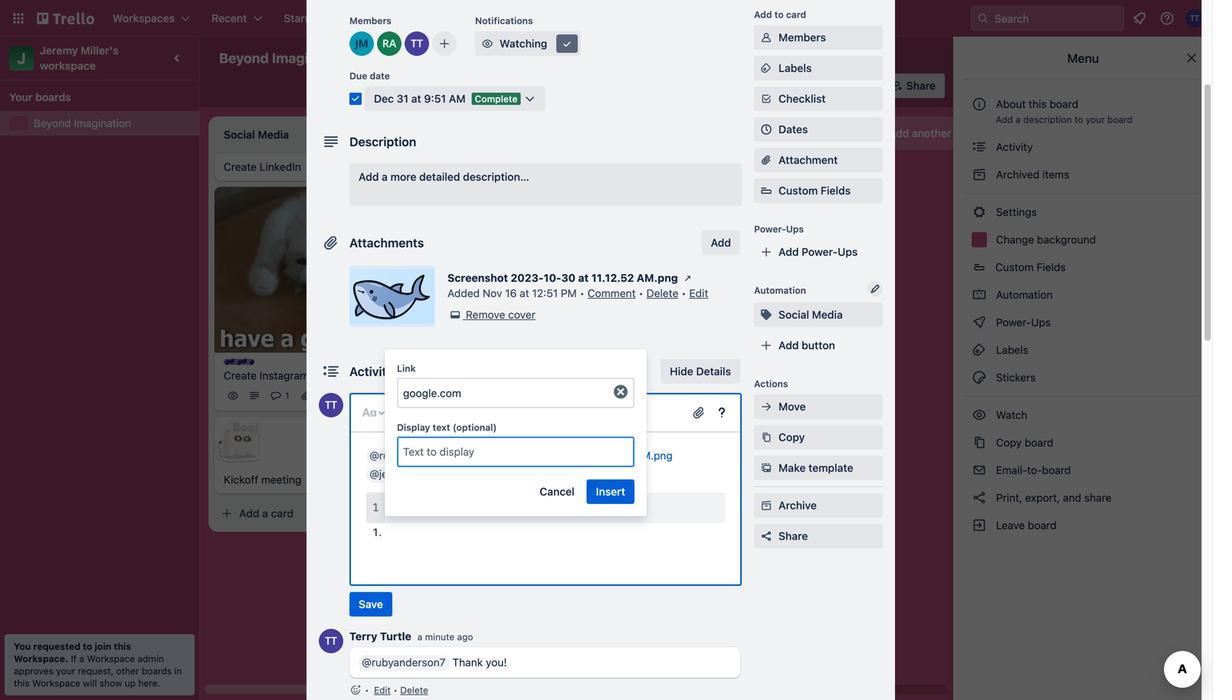 Task type: describe. For each thing, give the bounding box(es) containing it.
show
[[100, 678, 122, 689]]

at right 31
[[411, 92, 421, 105]]

kickoff meeting link
[[224, 473, 402, 488]]

description…
[[463, 170, 529, 183]]

archived
[[996, 168, 1040, 181]]

2 horizontal spatial jeremy miller (jeremymiller198) image
[[839, 75, 860, 97]]

1 horizontal spatial to
[[774, 9, 784, 20]]

0 horizontal spatial card
[[271, 507, 294, 520]]

board inside leave board link
[[1028, 519, 1057, 532]]

added nov 16 at 12:51 pm
[[448, 287, 577, 300]]

copy board
[[993, 436, 1053, 449]]

1 horizontal spatial jeremy miller (jeremymiller198) image
[[386, 387, 405, 405]]

a inside 'terry turtle a minute ago'
[[417, 632, 422, 643]]

add reaction image
[[349, 683, 362, 698]]

sm image for archived items link
[[972, 167, 987, 182]]

terry turtle (terryturtle) image inside primary element
[[1185, 9, 1204, 28]]

1 vertical spatial edit link
[[374, 685, 391, 696]]

terry turtle a minute ago
[[349, 630, 473, 643]]

stickers link
[[962, 366, 1204, 390]]

rest
[[461, 468, 482, 480]]

email-to-board link
[[962, 458, 1204, 483]]

menu
[[1067, 51, 1099, 66]]

due
[[349, 70, 367, 81]]

watch
[[993, 409, 1030, 421]]

change background
[[993, 233, 1096, 246]]

at inside @rubyanderson7 screenshot 2023-10-30 at 11.12.52 am.png @jeremymiller198 rest assured!
[[581, 449, 590, 462]]

here.
[[138, 678, 160, 689]]

0 vertical spatial screenshot
[[448, 272, 508, 284]]

0 vertical spatial power-
[[754, 224, 786, 234]]

0 vertical spatial power-ups
[[754, 224, 804, 234]]

sm image for make template link
[[759, 461, 774, 476]]

about
[[996, 98, 1026, 110]]

•
[[393, 685, 398, 696]]

bold ⌘b image
[[404, 404, 422, 422]]

16
[[505, 287, 517, 300]]

will
[[83, 678, 97, 689]]

1 horizontal spatial terry turtle (terryturtle) image
[[365, 387, 383, 405]]

mark due date as complete image
[[349, 93, 362, 105]]

link
[[397, 363, 416, 374]]

Display text (optional) field
[[398, 438, 633, 466]]

create for create instagram
[[224, 370, 257, 382]]

1 horizontal spatial add a card button
[[432, 403, 604, 428]]

1 vertical spatial share button
[[754, 524, 883, 549]]

to-
[[1027, 464, 1042, 477]]

filters
[[771, 79, 803, 92]]

hide
[[670, 365, 693, 378]]

1 vertical spatial delete link
[[400, 685, 428, 696]]

2023- inside @rubyanderson7 screenshot 2023-10-30 at 11.12.52 am.png @jeremymiller198 rest assured!
[[518, 449, 548, 462]]

custom for menu
[[995, 261, 1034, 274]]

due date
[[349, 70, 390, 81]]

add inside about this board add a description to your board
[[996, 114, 1013, 125]]

screenshot 2023-10-30 at 11.12.52 am.png link
[[459, 449, 673, 462]]

email-
[[996, 464, 1027, 477]]

1 horizontal spatial power-
[[802, 246, 838, 258]]

minute
[[425, 632, 455, 643]]

sm image for settings link
[[972, 205, 987, 220]]

sm image for print, export, and share link
[[972, 490, 987, 506]]

beyond imagination link
[[34, 116, 190, 131]]

add button
[[779, 339, 835, 352]]

copy link
[[754, 425, 883, 450]]

comment link
[[588, 287, 636, 300]]

actions
[[754, 379, 788, 389]]

screenshot inside @rubyanderson7 screenshot 2023-10-30 at 11.12.52 am.png @jeremymiller198 rest assured!
[[459, 449, 515, 462]]

terry turtle (terryturtle) image down create instagram link
[[319, 393, 343, 418]]

add a more detailed description… link
[[349, 163, 742, 206]]

to inside you requested to join this workspace.
[[83, 641, 92, 652]]

comment
[[588, 287, 636, 300]]

sm image for activity link
[[972, 139, 987, 155]]

change
[[996, 233, 1034, 246]]

search image
[[977, 12, 989, 25]]

create linkedin link
[[224, 159, 402, 175]]

board inside copy board link
[[1025, 436, 1053, 449]]

1 vertical spatial ruby anderson (rubyanderson7) image
[[604, 371, 622, 390]]

1 vertical spatial add a card
[[239, 507, 294, 520]]

1 horizontal spatial share
[[906, 79, 936, 92]]

cancel button
[[530, 480, 584, 504]]

sm image for checklist link
[[759, 91, 774, 107]]

add to card
[[754, 9, 806, 20]]

remove cover
[[466, 308, 536, 321]]

0 horizontal spatial workspace
[[32, 678, 80, 689]]

0 vertical spatial labels link
[[754, 56, 883, 80]]

0 vertical spatial activity
[[993, 141, 1033, 153]]

archived items link
[[962, 162, 1204, 187]]

1 vertical spatial add a card button
[[215, 502, 386, 526]]

settings link
[[962, 200, 1204, 225]]

custom fields button for add to card
[[754, 183, 883, 198]]

archive link
[[754, 493, 883, 518]]

0 vertical spatial 2023-
[[511, 272, 544, 284]]

your boards
[[9, 91, 71, 103]]

visible
[[475, 52, 507, 64]]

0 vertical spatial 30
[[561, 272, 576, 284]]

export,
[[1025, 492, 1060, 504]]

0 vertical spatial 11.12.52
[[591, 272, 634, 284]]

1 vertical spatial ups
[[838, 246, 858, 258]]

hide details link
[[661, 359, 740, 384]]

a minute ago link
[[417, 632, 473, 643]]

attachment
[[779, 154, 838, 166]]

remove cover link
[[448, 307, 536, 323]]

detailed
[[419, 170, 460, 183]]

dates button
[[754, 117, 883, 142]]

list
[[954, 127, 969, 139]]

text
[[433, 422, 450, 433]]

this inside about this board add a description to your board
[[1029, 98, 1047, 110]]

join
[[95, 641, 111, 652]]

details
[[696, 365, 731, 378]]

social media button
[[754, 303, 883, 327]]

workspace.
[[14, 654, 68, 664]]

1 horizontal spatial automation
[[993, 289, 1053, 301]]

button
[[802, 339, 835, 352]]

(optional)
[[453, 422, 497, 433]]

31
[[397, 92, 408, 105]]

@rubyanderson7 thank you!
[[362, 656, 507, 669]]

0 horizontal spatial members
[[349, 15, 392, 26]]

insert
[[596, 485, 625, 498]]

your inside "if a workspace admin approves your request, other boards in this workspace will show up here."
[[56, 666, 75, 677]]

media
[[812, 308, 843, 321]]

sm image for remove cover link
[[448, 307, 463, 323]]

you
[[14, 641, 31, 652]]

remove
[[466, 308, 505, 321]]

up
[[125, 678, 136, 689]]

add button button
[[754, 333, 883, 358]]

cover
[[508, 308, 536, 321]]

12:51
[[532, 287, 558, 300]]

at up comment
[[578, 272, 589, 284]]

create button
[[444, 6, 497, 31]]

create for create linkedin
[[224, 161, 257, 173]]

kickoff meeting
[[224, 474, 301, 486]]

0 vertical spatial ruby anderson (rubyanderson7) image
[[859, 75, 880, 97]]

archived items
[[993, 168, 1069, 181]]

0 horizontal spatial terry turtle (terryturtle) image
[[319, 629, 343, 654]]

1 horizontal spatial workspace
[[87, 654, 135, 664]]

0 vertical spatial jeremy miller (jeremymiller198) image
[[349, 31, 374, 56]]

sm image inside watching button
[[559, 36, 575, 51]]

italic ⌘i image
[[422, 404, 441, 422]]

attach and insert link image
[[691, 405, 707, 421]]

1 horizontal spatial delete
[[646, 287, 678, 300]]

board up activity link
[[1107, 114, 1133, 125]]

@rubyanderson7 for @rubyanderson7 thank you!
[[362, 656, 445, 669]]

insert button
[[587, 480, 634, 504]]

a inside about this board add a description to your board
[[1016, 114, 1021, 125]]

board inside email-to-board link
[[1042, 464, 1071, 477]]

this inside you requested to join this workspace.
[[114, 641, 131, 652]]

dec
[[374, 92, 394, 105]]

leave board
[[993, 519, 1057, 532]]

save button
[[349, 592, 392, 617]]

0 vertical spatial 10-
[[544, 272, 561, 284]]

0 vertical spatial delete link
[[646, 287, 678, 300]]

1 vertical spatial delete
[[400, 685, 428, 696]]

notifications
[[475, 15, 533, 26]]

create from template… image
[[828, 167, 840, 179]]

dates
[[779, 123, 808, 136]]

1 horizontal spatial labels
[[993, 344, 1028, 356]]

fields for menu
[[1037, 261, 1066, 274]]

save
[[359, 598, 383, 611]]

share
[[1084, 492, 1112, 504]]

and
[[1063, 492, 1081, 504]]

0 horizontal spatial automation
[[754, 285, 806, 296]]

terry
[[349, 630, 377, 643]]

sm image for copy link
[[759, 430, 774, 445]]

approves
[[14, 666, 54, 677]]

2 1 from the left
[[315, 391, 320, 401]]

0 horizontal spatial share
[[779, 530, 808, 543]]

color: bold red, title: "thoughts" element
[[441, 159, 499, 171]]



Task type: vqa. For each thing, say whether or not it's contained in the screenshot.
Learn more
no



Task type: locate. For each thing, give the bounding box(es) containing it.
1 horizontal spatial labels link
[[962, 338, 1204, 362]]

2 vertical spatial to
[[83, 641, 92, 652]]

0 notifications image
[[1130, 9, 1149, 28]]

copy up make at bottom right
[[779, 431, 805, 444]]

ups inside 'link'
[[1031, 316, 1051, 329]]

custom
[[779, 184, 818, 197], [995, 261, 1034, 274]]

sm image inside activity link
[[972, 139, 987, 155]]

1 vertical spatial @rubyanderson7
[[362, 656, 445, 669]]

terry turtle (terryturtle) image left bold ⌘b icon
[[365, 387, 383, 405]]

sm image for email-to-board link
[[972, 463, 987, 478]]

you!
[[486, 656, 507, 669]]

share button down archive link
[[754, 524, 883, 549]]

2 horizontal spatial card
[[786, 9, 806, 20]]

sm image inside copy board link
[[972, 435, 987, 451]]

10- inside @rubyanderson7 screenshot 2023-10-30 at 11.12.52 am.png @jeremymiller198 rest assured!
[[548, 449, 565, 462]]

board up print, export, and share
[[1042, 464, 1071, 477]]

beyond inside board name text field
[[219, 50, 269, 66]]

workspace inside workspace visible button
[[416, 52, 472, 64]]

request,
[[78, 666, 114, 677]]

back to home image
[[37, 6, 94, 31]]

nov
[[483, 287, 502, 300]]

2 horizontal spatial workspace
[[416, 52, 472, 64]]

create up workspace visible at top left
[[454, 12, 487, 25]]

complete
[[475, 93, 518, 104]]

0 horizontal spatial boards
[[35, 91, 71, 103]]

workspace down join
[[87, 654, 135, 664]]

Board name text field
[[211, 46, 357, 70]]

workspace down add members to card icon
[[416, 52, 472, 64]]

activity left link
[[349, 364, 393, 379]]

imagination inside "link"
[[74, 117, 131, 130]]

print,
[[996, 492, 1022, 504]]

star or unstar board image
[[367, 52, 379, 64]]

edit down add button
[[689, 287, 708, 300]]

0 horizontal spatial fields
[[821, 184, 851, 197]]

edit link left •
[[374, 685, 391, 696]]

copy for copy
[[779, 431, 805, 444]]

social
[[779, 308, 809, 321]]

your inside about this board add a description to your board
[[1086, 114, 1105, 125]]

1 vertical spatial imagination
[[74, 117, 131, 130]]

1 horizontal spatial fields
[[1037, 261, 1066, 274]]

custom fields button up 'automation' link
[[962, 255, 1204, 280]]

terry turtle (terryturtle) image left terry
[[319, 629, 343, 654]]

1 vertical spatial fields
[[1037, 261, 1066, 274]]

sm image inside stickers "link"
[[972, 370, 987, 385]]

a right if
[[79, 654, 84, 664]]

your up activity link
[[1086, 114, 1105, 125]]

sm image for power-ups 'link' at the top right
[[972, 315, 987, 330]]

automation link
[[962, 283, 1204, 307]]

sm image inside make template link
[[759, 461, 774, 476]]

a
[[1016, 114, 1021, 125], [382, 170, 388, 183], [480, 409, 486, 422], [262, 507, 268, 520], [417, 632, 422, 643], [79, 654, 84, 664]]

add a card up the (optional)
[[457, 409, 511, 422]]

edit for edit
[[689, 287, 708, 300]]

Main content area, start typing to enter text. text field
[[366, 447, 725, 569]]

ups up add power-ups on the top of the page
[[786, 224, 804, 234]]

edit link down add button
[[689, 287, 708, 300]]

sm image inside email-to-board link
[[972, 463, 987, 478]]

sm image inside settings link
[[972, 205, 987, 220]]

1 vertical spatial card
[[489, 409, 511, 422]]

0 horizontal spatial custom fields
[[779, 184, 851, 197]]

terry turtle (terryturtle) image right filters at the top
[[819, 75, 840, 97]]

settings
[[993, 206, 1037, 218]]

ruby anderson (rubyanderson7) image
[[859, 75, 880, 97], [604, 371, 622, 390]]

sm image for members link
[[759, 30, 774, 45]]

custom down attachment
[[779, 184, 818, 197]]

terry turtle (terryturtle) image
[[561, 371, 579, 390], [365, 387, 383, 405], [319, 629, 343, 654]]

0 horizontal spatial delete
[[400, 685, 428, 696]]

sm image inside members link
[[759, 30, 774, 45]]

screenshot 2023-10-30 at 11.12.52 am.png
[[448, 272, 678, 284]]

30 up pm
[[561, 272, 576, 284]]

screenshot up rest
[[459, 449, 515, 462]]

activity link
[[962, 135, 1204, 159]]

workspace visible button
[[388, 46, 517, 70]]

1 vertical spatial beyond imagination
[[34, 117, 131, 130]]

members
[[349, 15, 392, 26], [779, 31, 826, 44]]

move
[[779, 400, 806, 413]]

custom fields down create from template… image
[[779, 184, 851, 197]]

board up to-
[[1025, 436, 1053, 449]]

sm image inside power-ups 'link'
[[972, 315, 987, 330]]

sm image inside copy link
[[759, 430, 774, 445]]

to
[[774, 9, 784, 20], [1074, 114, 1083, 125], [83, 641, 92, 652]]

sm image inside archived items link
[[972, 167, 987, 182]]

create from template… image
[[392, 508, 405, 520]]

1 vertical spatial members
[[779, 31, 826, 44]]

to up members link
[[774, 9, 784, 20]]

turtle
[[380, 630, 411, 643]]

this up description on the top right of page
[[1029, 98, 1047, 110]]

workspace down approves
[[32, 678, 80, 689]]

0 horizontal spatial activity
[[349, 364, 393, 379]]

add members to card image
[[438, 36, 451, 51]]

assured!
[[485, 468, 527, 480]]

sm image for stickers "link"
[[972, 370, 987, 385]]

0 vertical spatial this
[[1029, 98, 1047, 110]]

share button
[[885, 74, 945, 98], [754, 524, 883, 549]]

beyond inside "link"
[[34, 117, 71, 130]]

sm image for watch link
[[972, 408, 987, 423]]

this down approves
[[14, 678, 30, 689]]

edit
[[689, 287, 708, 300], [374, 685, 391, 696]]

sm image inside watching button
[[480, 36, 495, 51]]

Search field
[[989, 7, 1123, 30]]

power-
[[754, 224, 786, 234], [802, 246, 838, 258], [996, 316, 1031, 329]]

at right 16
[[520, 287, 529, 300]]

background
[[1037, 233, 1096, 246]]

custom fields
[[779, 184, 851, 197], [995, 261, 1066, 274]]

create instagram link
[[224, 368, 402, 384]]

2 horizontal spatial terry turtle (terryturtle) image
[[561, 371, 579, 390]]

screenshot up added
[[448, 272, 508, 284]]

power- up social media button
[[802, 246, 838, 258]]

labels link
[[754, 56, 883, 80], [962, 338, 1204, 362]]

change background link
[[962, 228, 1204, 252]]

0 horizontal spatial ruby anderson (rubyanderson7) image
[[604, 371, 622, 390]]

a down about
[[1016, 114, 1021, 125]]

fields down create from template… image
[[821, 184, 851, 197]]

if
[[71, 654, 77, 664]]

0 vertical spatial add a card button
[[432, 403, 604, 428]]

share button up add another list
[[885, 74, 945, 98]]

power- up stickers on the bottom of the page
[[996, 316, 1031, 329]]

workspace
[[416, 52, 472, 64], [87, 654, 135, 664], [32, 678, 80, 689]]

jeremy miller (jeremymiller198) image
[[582, 371, 601, 390]]

sm image for copy board link
[[972, 435, 987, 451]]

jeremy miller (jeremymiller198) image
[[349, 31, 374, 56], [839, 75, 860, 97], [386, 387, 405, 405]]

imagination inside board name text field
[[272, 50, 350, 66]]

custom fields for menu
[[995, 261, 1066, 274]]

custom for add to card
[[779, 184, 818, 197]]

card up members link
[[786, 9, 806, 20]]

custom fields button down create from template… image
[[754, 183, 883, 198]]

your boards with 1 items element
[[9, 88, 182, 107]]

items
[[1042, 168, 1069, 181]]

1 vertical spatial 30
[[565, 449, 578, 462]]

power-ups inside 'link'
[[993, 316, 1054, 329]]

editor toolbar toolbar
[[357, 401, 734, 425]]

@rubyanderson7 screenshot 2023-10-30 at 11.12.52 am.png @jeremymiller198 rest assured!
[[370, 449, 673, 480]]

workspace
[[40, 59, 96, 72]]

0 vertical spatial custom fields
[[779, 184, 851, 197]]

a up the (optional)
[[480, 409, 486, 422]]

power-ups up stickers on the bottom of the page
[[993, 316, 1054, 329]]

screenshot
[[448, 272, 508, 284], [459, 449, 515, 462]]

1 vertical spatial custom
[[995, 261, 1034, 274]]

0 vertical spatial share button
[[885, 74, 945, 98]]

1 vertical spatial activity
[[349, 364, 393, 379]]

0 horizontal spatial beyond imagination
[[34, 117, 131, 130]]

0 vertical spatial add a card
[[457, 409, 511, 422]]

0 horizontal spatial edit link
[[374, 685, 391, 696]]

1 vertical spatial 2023-
[[518, 449, 548, 462]]

delete right comment link
[[646, 287, 678, 300]]

open information menu image
[[1159, 11, 1175, 26]]

@rubyanderson7 up @jeremymiller198
[[370, 449, 452, 462]]

11.12.52 up insert
[[593, 449, 632, 462]]

if a workspace admin approves your request, other boards in this workspace will show up here.
[[14, 654, 182, 689]]

beyond
[[219, 50, 269, 66], [34, 117, 71, 130]]

30 inside @rubyanderson7 screenshot 2023-10-30 at 11.12.52 am.png @jeremymiller198 rest assured!
[[565, 449, 578, 462]]

add another list
[[889, 127, 969, 139]]

delete right •
[[400, 685, 428, 696]]

0 horizontal spatial copy
[[779, 431, 805, 444]]

edit link
[[689, 287, 708, 300], [374, 685, 391, 696]]

sm image for move link
[[759, 399, 774, 415]]

filters button
[[748, 74, 807, 98]]

0 horizontal spatial jeremy miller (jeremymiller198) image
[[349, 31, 374, 56]]

imagination up due
[[272, 50, 350, 66]]

display text (optional)
[[397, 422, 497, 433]]

boards inside "if a workspace admin approves your request, other boards in this workspace will show up here."
[[142, 666, 172, 677]]

make template
[[779, 462, 853, 474]]

@rubyanderson7 inside @rubyanderson7 screenshot 2023-10-30 at 11.12.52 am.png @jeremymiller198 rest assured!
[[370, 449, 452, 462]]

this inside "if a workspace admin approves your request, other boards in this workspace will show up here."
[[14, 678, 30, 689]]

labels up stickers on the bottom of the page
[[993, 344, 1028, 356]]

1 horizontal spatial beyond imagination
[[219, 50, 350, 66]]

copy up email-
[[996, 436, 1022, 449]]

1 horizontal spatial power-ups
[[993, 316, 1054, 329]]

add a card down kickoff meeting
[[239, 507, 294, 520]]

0 vertical spatial to
[[774, 9, 784, 20]]

0 vertical spatial am.png
[[637, 272, 678, 284]]

ups
[[786, 224, 804, 234], [838, 246, 858, 258], [1031, 316, 1051, 329]]

1 vertical spatial labels
[[993, 344, 1028, 356]]

a down kickoff meeting
[[262, 507, 268, 520]]

edit for edit • delete
[[374, 685, 391, 696]]

1 vertical spatial boards
[[142, 666, 172, 677]]

members up ruby anderson (rubyanderson7) image
[[349, 15, 392, 26]]

1 vertical spatial jeremy miller (jeremymiller198) image
[[839, 75, 860, 97]]

1 down create instagram link
[[315, 391, 320, 401]]

0 vertical spatial card
[[786, 9, 806, 20]]

a left 'more' at the top left
[[382, 170, 388, 183]]

0 vertical spatial edit
[[689, 287, 708, 300]]

1 horizontal spatial activity
[[993, 141, 1033, 153]]

add power-ups link
[[754, 240, 883, 264]]

board link
[[520, 46, 585, 70]]

terry turtle (terryturtle) image
[[1185, 9, 1204, 28], [405, 31, 429, 56], [819, 75, 840, 97], [319, 393, 343, 418]]

create instagram
[[224, 370, 309, 382]]

sm image inside archive link
[[759, 498, 774, 513]]

delete
[[646, 287, 678, 300], [400, 685, 428, 696]]

board up description on the top right of page
[[1050, 98, 1078, 110]]

0 vertical spatial @rubyanderson7
[[370, 449, 452, 462]]

9:51
[[424, 92, 446, 105]]

beyond imagination inside beyond imagination "link"
[[34, 117, 131, 130]]

image image
[[534, 404, 552, 422]]

sm image inside 'automation' link
[[972, 287, 987, 303]]

@rubyanderson7 for @rubyanderson7 screenshot 2023-10-30 at 11.12.52 am.png @jeremymiller198 rest assured!
[[370, 449, 452, 462]]

create linkedin
[[224, 161, 301, 173]]

card down meeting
[[271, 507, 294, 520]]

10- up 12:51 at the left top
[[544, 272, 561, 284]]

1 vertical spatial create
[[224, 161, 257, 173]]

power-ups
[[754, 224, 804, 234], [993, 316, 1054, 329]]

power-ups link
[[962, 310, 1204, 335]]

sm image inside checklist link
[[759, 91, 774, 107]]

boards right your
[[35, 91, 71, 103]]

hide details
[[670, 365, 731, 378]]

add power-ups
[[779, 246, 858, 258]]

automation up social
[[754, 285, 806, 296]]

move link
[[754, 395, 883, 419]]

1 down instagram
[[285, 391, 289, 401]]

beyond imagination down your boards with 1 items element
[[34, 117, 131, 130]]

create down color: purple, title: none icon
[[224, 370, 257, 382]]

1 vertical spatial screenshot
[[459, 449, 515, 462]]

1 horizontal spatial card
[[489, 409, 511, 422]]

labels link up checklist link
[[754, 56, 883, 80]]

custom fields for add to card
[[779, 184, 851, 197]]

sm image for watching button
[[480, 36, 495, 51]]

archive
[[779, 499, 817, 512]]

1 vertical spatial workspace
[[87, 654, 135, 664]]

1 vertical spatial 11.12.52
[[593, 449, 632, 462]]

1 1 from the left
[[285, 391, 289, 401]]

0 horizontal spatial power-ups
[[754, 224, 804, 234]]

2 vertical spatial this
[[14, 678, 30, 689]]

beyond imagination inside board name text field
[[219, 50, 350, 66]]

boards down admin
[[142, 666, 172, 677]]

ago
[[457, 632, 473, 643]]

create inside button
[[454, 12, 487, 25]]

card down link field on the bottom of page
[[489, 409, 511, 422]]

attachment button
[[754, 148, 883, 172]]

1 horizontal spatial delete link
[[646, 287, 678, 300]]

0 horizontal spatial custom fields button
[[754, 183, 883, 198]]

Mark due date as complete checkbox
[[349, 93, 362, 105]]

0 vertical spatial imagination
[[272, 50, 350, 66]]

primary element
[[0, 0, 1213, 37]]

date
[[370, 70, 390, 81]]

0 horizontal spatial share button
[[754, 524, 883, 549]]

imagination
[[272, 50, 350, 66], [74, 117, 131, 130]]

0 horizontal spatial 1
[[285, 391, 289, 401]]

power- inside 'link'
[[996, 316, 1031, 329]]

to left join
[[83, 641, 92, 652]]

terry turtle (terryturtle) image left jeremy miller (jeremymiller198) image
[[561, 371, 579, 390]]

checklist link
[[754, 87, 883, 111]]

email-to-board
[[993, 464, 1071, 477]]

edit • delete
[[374, 685, 428, 696]]

you requested to join this workspace.
[[14, 641, 131, 664]]

11.12.52 inside @rubyanderson7 screenshot 2023-10-30 at 11.12.52 am.png @jeremymiller198 rest assured!
[[593, 449, 632, 462]]

custom down change
[[995, 261, 1034, 274]]

1 vertical spatial beyond
[[34, 117, 71, 130]]

sm image for leave board link
[[972, 518, 987, 533]]

ups up media
[[838, 246, 858, 258]]

sm image for 'automation' link
[[972, 287, 987, 303]]

fields for add to card
[[821, 184, 851, 197]]

fields down change background
[[1037, 261, 1066, 274]]

at up insert button
[[581, 449, 590, 462]]

custom fields button for menu
[[962, 255, 1204, 280]]

leave
[[996, 519, 1025, 532]]

sm image inside social media button
[[759, 307, 774, 323]]

30 up cancel
[[565, 449, 578, 462]]

color: purple, title: none image
[[224, 359, 254, 365]]

beyond imagination up due
[[219, 50, 350, 66]]

0 vertical spatial custom fields button
[[754, 183, 883, 198]]

ruby anderson (rubyanderson7) image up dates "button"
[[859, 75, 880, 97]]

2 horizontal spatial ups
[[1031, 316, 1051, 329]]

sm image inside watch link
[[972, 408, 987, 423]]

0 horizontal spatial custom
[[779, 184, 818, 197]]

thinking link
[[441, 169, 619, 184]]

1 vertical spatial share
[[779, 530, 808, 543]]

0 horizontal spatial delete link
[[400, 685, 428, 696]]

power-ups up add power-ups on the top of the page
[[754, 224, 804, 234]]

2 vertical spatial jeremy miller (jeremymiller198) image
[[386, 387, 405, 405]]

members link
[[754, 25, 883, 50]]

board
[[1050, 98, 1078, 110], [1107, 114, 1133, 125], [1025, 436, 1053, 449], [1042, 464, 1071, 477], [1028, 519, 1057, 532]]

am.png inside @rubyanderson7 screenshot 2023-10-30 at 11.12.52 am.png @jeremymiller198 rest assured!
[[634, 449, 673, 462]]

open help dialog image
[[713, 404, 731, 422]]

2 horizontal spatial to
[[1074, 114, 1083, 125]]

1 horizontal spatial custom fields
[[995, 261, 1066, 274]]

1 horizontal spatial ruby anderson (rubyanderson7) image
[[859, 75, 880, 97]]

board down export,
[[1028, 519, 1057, 532]]

jeremy miller (jeremymiller198) image right the checklist
[[839, 75, 860, 97]]

1 horizontal spatial custom
[[995, 261, 1034, 274]]

0 horizontal spatial ups
[[786, 224, 804, 234]]

0 vertical spatial edit link
[[689, 287, 708, 300]]

@rubyanderson7 down 'terry turtle a minute ago'
[[362, 656, 445, 669]]

ups down 'automation' link
[[1031, 316, 1051, 329]]

to up activity link
[[1074, 114, 1083, 125]]

custom fields down change background
[[995, 261, 1066, 274]]

0 horizontal spatial add a card
[[239, 507, 294, 520]]

0 horizontal spatial add a card button
[[215, 502, 386, 526]]

sm image
[[559, 36, 575, 51], [656, 74, 678, 95], [759, 91, 774, 107], [972, 167, 987, 182], [972, 287, 987, 303], [448, 307, 463, 323], [972, 315, 987, 330], [972, 343, 987, 358], [972, 370, 987, 385], [972, 408, 987, 423], [759, 430, 774, 445], [972, 518, 987, 533]]

add a card
[[457, 409, 511, 422], [239, 507, 294, 520]]

create for create
[[454, 12, 487, 25]]

clear link image
[[611, 383, 630, 401]]

thoughts thinking
[[441, 160, 499, 182]]

power- right add button
[[754, 224, 786, 234]]

share down archive on the bottom right
[[779, 530, 808, 543]]

labels up filters at the top
[[779, 62, 812, 74]]

2 horizontal spatial this
[[1029, 98, 1047, 110]]

2023- up assured!
[[518, 449, 548, 462]]

sm image
[[759, 30, 774, 45], [480, 36, 495, 51], [759, 61, 774, 76], [972, 139, 987, 155], [972, 205, 987, 220], [680, 270, 696, 286], [759, 307, 774, 323], [759, 399, 774, 415], [972, 435, 987, 451], [759, 461, 774, 476], [972, 463, 987, 478], [972, 490, 987, 506], [759, 498, 774, 513]]

this right join
[[114, 641, 131, 652]]

1 horizontal spatial members
[[779, 31, 826, 44]]

requested
[[33, 641, 80, 652]]

labels link down power-ups 'link' at the top right
[[962, 338, 1204, 362]]

automation down change
[[993, 289, 1053, 301]]

Link field
[[398, 379, 611, 407]]

2023- up added nov 16 at 12:51 pm
[[511, 272, 544, 284]]

make template link
[[754, 456, 883, 480]]

boards
[[35, 91, 71, 103], [142, 666, 172, 677]]

to inside about this board add a description to your board
[[1074, 114, 1083, 125]]

0 vertical spatial boards
[[35, 91, 71, 103]]

0 vertical spatial ups
[[786, 224, 804, 234]]

ruby anderson (rubyanderson7) image right jeremy miller (jeremymiller198) image
[[604, 371, 622, 390]]

sm image inside print, export, and share link
[[972, 490, 987, 506]]

sm image inside leave board link
[[972, 518, 987, 533]]

sm image for social media button
[[759, 307, 774, 323]]

2 vertical spatial create
[[224, 370, 257, 382]]

2 vertical spatial workspace
[[32, 678, 80, 689]]

your down if
[[56, 666, 75, 677]]

1 vertical spatial custom fields
[[995, 261, 1066, 274]]

a inside "if a workspace admin approves your request, other boards in this workspace will show up here."
[[79, 654, 84, 664]]

1 horizontal spatial copy
[[996, 436, 1022, 449]]

delete link right comment link
[[646, 287, 678, 300]]

sm image for archive link
[[759, 498, 774, 513]]

11.12.52 up comment link
[[591, 272, 634, 284]]

copy for copy board
[[996, 436, 1022, 449]]

share up add another list
[[906, 79, 936, 92]]

ruby anderson (rubyanderson7) image
[[377, 31, 402, 56]]

a left the minute
[[417, 632, 422, 643]]

terry turtle (terryturtle) image right ruby anderson (rubyanderson7) image
[[405, 31, 429, 56]]

sm image inside move link
[[759, 399, 774, 415]]

jeremy miller (jeremymiller198) image left ruby anderson (rubyanderson7) image
[[349, 31, 374, 56]]

0 horizontal spatial labels
[[779, 62, 812, 74]]

add
[[754, 9, 772, 20], [996, 114, 1013, 125], [889, 127, 909, 139], [359, 170, 379, 183], [711, 236, 731, 249], [779, 246, 799, 258], [779, 339, 799, 352], [457, 409, 477, 422], [239, 507, 259, 520]]

activity up archived
[[993, 141, 1033, 153]]

make
[[779, 462, 806, 474]]

thinking
[[441, 170, 484, 182]]

1 vertical spatial to
[[1074, 114, 1083, 125]]

create left the linkedin at left
[[224, 161, 257, 173]]

watching
[[500, 37, 547, 50]]

1 vertical spatial edit
[[374, 685, 391, 696]]

edit left •
[[374, 685, 391, 696]]



